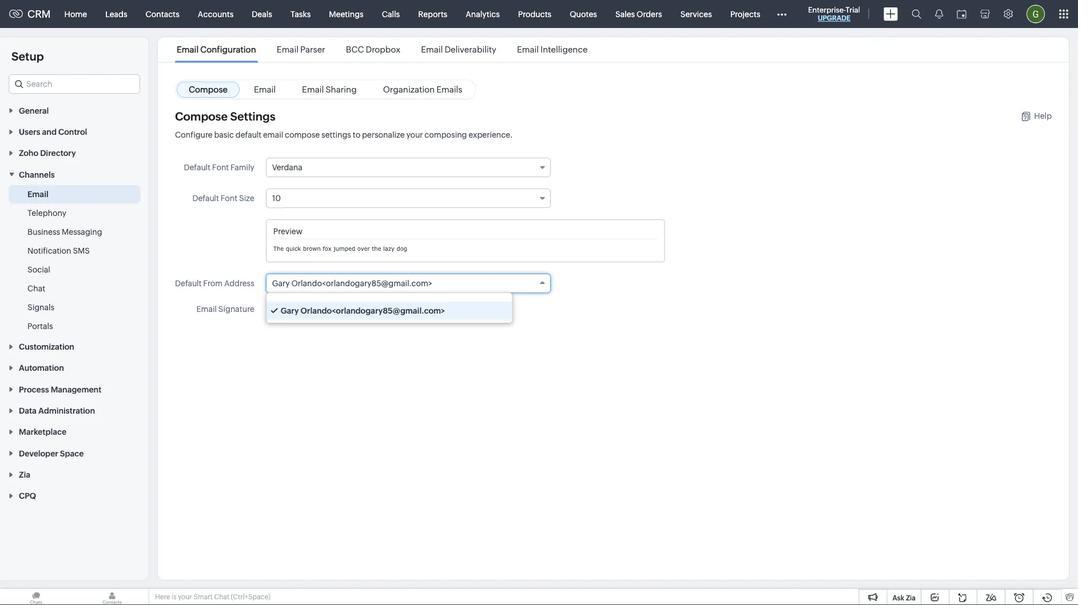 Task type: describe. For each thing, give the bounding box(es) containing it.
default font family
[[184, 163, 255, 172]]

2 signature from the left
[[302, 305, 338, 314]]

data administration button
[[0, 400, 149, 422]]

list containing email configuration
[[167, 37, 598, 62]]

address
[[224, 279, 255, 288]]

default font size
[[192, 194, 255, 203]]

enterprise-
[[809, 5, 846, 14]]

organization emails
[[383, 84, 463, 94]]

crm link
[[9, 8, 51, 20]]

signals link
[[27, 302, 54, 313]]

process management
[[19, 385, 102, 394]]

email parser link
[[275, 45, 327, 55]]

personalize
[[362, 130, 405, 139]]

here
[[155, 594, 170, 602]]

email for email sharing
[[302, 84, 324, 94]]

here is your smart chat (ctrl+space)
[[155, 594, 271, 602]]

emails
[[437, 84, 463, 94]]

email intelligence
[[517, 45, 588, 55]]

the
[[273, 245, 284, 252]]

10 field
[[266, 189, 551, 208]]

fox
[[323, 245, 332, 252]]

1 horizontal spatial chat
[[214, 594, 230, 602]]

projects link
[[721, 0, 770, 28]]

configure
[[175, 130, 213, 139]]

telephony link
[[27, 207, 66, 219]]

enterprise-trial upgrade
[[809, 5, 861, 22]]

profile image
[[1027, 5, 1045, 23]]

new
[[283, 305, 300, 314]]

contacts image
[[76, 590, 148, 606]]

orlando<orlandogary85@gmail.com> inside the gary orlando<orlandogary85@gmail.com> 'option'
[[301, 307, 445, 316]]

create menu element
[[877, 0, 905, 28]]

quick
[[286, 245, 301, 252]]

email configuration
[[177, 45, 256, 55]]

email for email intelligence
[[517, 45, 539, 55]]

compose for compose
[[189, 84, 228, 94]]

accounts link
[[189, 0, 243, 28]]

chat inside channels region
[[27, 284, 45, 293]]

notification sms link
[[27, 245, 90, 257]]

leads
[[105, 9, 127, 19]]

compose link
[[177, 82, 240, 98]]

1 horizontal spatial email link
[[242, 82, 288, 98]]

default for default font size
[[192, 194, 219, 203]]

portals link
[[27, 321, 53, 332]]

developer space
[[19, 449, 84, 459]]

the quick brown fox jumped over the lazy dog
[[273, 245, 407, 252]]

signals image
[[936, 9, 944, 19]]

compose settings
[[175, 110, 276, 123]]

marketplace button
[[0, 422, 149, 443]]

quotes link
[[561, 0, 607, 28]]

services
[[681, 9, 712, 19]]

configuration
[[200, 45, 256, 55]]

(ctrl+space)
[[231, 594, 271, 602]]

email for email deliverability
[[421, 45, 443, 55]]

email for email configuration
[[177, 45, 199, 55]]

settings
[[322, 130, 351, 139]]

deliverability
[[445, 45, 497, 55]]

gary orlando<orlandogary85@gmail.com> inside 'option'
[[281, 307, 445, 316]]

email configuration link
[[175, 45, 258, 55]]

font for size
[[221, 194, 238, 203]]

bcc
[[346, 45, 364, 55]]

management
[[51, 385, 102, 394]]

customization button
[[0, 336, 149, 357]]

general
[[19, 106, 49, 115]]

chat link
[[27, 283, 45, 294]]

home link
[[55, 0, 96, 28]]

Other Modules field
[[770, 5, 795, 23]]

gary orlando<orlandogary85@gmail.com> inside field
[[272, 279, 433, 288]]

help
[[1035, 111, 1052, 120]]

from
[[203, 279, 223, 288]]

email deliverability
[[421, 45, 497, 55]]

developer
[[19, 449, 58, 459]]

sales
[[616, 9, 635, 19]]

zoho
[[19, 149, 38, 158]]

email up settings at the top of page
[[254, 84, 276, 94]]

compose for compose settings
[[175, 110, 228, 123]]

messaging
[[62, 227, 102, 237]]

1 horizontal spatial zia
[[906, 595, 916, 603]]

cpq button
[[0, 486, 149, 507]]

profile element
[[1020, 0, 1052, 28]]

channels
[[19, 170, 55, 179]]

directory
[[40, 149, 76, 158]]

0 horizontal spatial email link
[[27, 188, 48, 200]]

email
[[263, 130, 283, 139]]

meetings
[[329, 9, 364, 19]]

email signature
[[196, 305, 255, 314]]

gary inside 'option'
[[281, 307, 299, 316]]

notification sms
[[27, 246, 90, 255]]

upgrade
[[818, 14, 851, 22]]

process management button
[[0, 379, 149, 400]]

projects
[[731, 9, 761, 19]]

font for family
[[212, 163, 229, 172]]

reports
[[418, 9, 448, 19]]

administration
[[38, 407, 95, 416]]

family
[[231, 163, 255, 172]]

crm
[[27, 8, 51, 20]]

gary orlando<orlandogary85@gmail.com> option
[[267, 302, 512, 320]]

automation button
[[0, 357, 149, 379]]

orlando<orlandogary85@gmail.com> inside gary orlando<orlandogary85@gmail.com> field
[[292, 279, 433, 288]]

deals
[[252, 9, 272, 19]]

meetings link
[[320, 0, 373, 28]]

zoho directory
[[19, 149, 76, 158]]



Task type: vqa. For each thing, say whether or not it's contained in the screenshot.
SIGNALS element
yes



Task type: locate. For each thing, give the bounding box(es) containing it.
0 vertical spatial your
[[407, 130, 423, 139]]

font left size
[[221, 194, 238, 203]]

brown
[[303, 245, 321, 252]]

signature right new
[[302, 305, 338, 314]]

1 vertical spatial orlando<orlandogary85@gmail.com>
[[301, 307, 445, 316]]

default down default font family on the left top of the page
[[192, 194, 219, 203]]

font
[[212, 163, 229, 172], [221, 194, 238, 203]]

email inside channels region
[[27, 190, 48, 199]]

channels button
[[0, 164, 149, 185]]

your left "composing"
[[407, 130, 423, 139]]

email intelligence link
[[515, 45, 590, 55]]

email for email parser
[[277, 45, 299, 55]]

1 vertical spatial chat
[[214, 594, 230, 602]]

size
[[239, 194, 255, 203]]

general button
[[0, 100, 149, 121]]

1 vertical spatial email link
[[27, 188, 48, 200]]

portals
[[27, 322, 53, 331]]

chats image
[[0, 590, 72, 606]]

signals element
[[929, 0, 950, 28]]

contacts
[[146, 9, 180, 19]]

0 vertical spatial orlando<orlandogary85@gmail.com>
[[292, 279, 433, 288]]

search element
[[905, 0, 929, 28]]

calls link
[[373, 0, 409, 28]]

sales orders
[[616, 9, 662, 19]]

0 vertical spatial email link
[[242, 82, 288, 98]]

dog
[[397, 245, 407, 252]]

products link
[[509, 0, 561, 28]]

0 vertical spatial gary orlando<orlandogary85@gmail.com>
[[272, 279, 433, 288]]

organization emails link
[[371, 82, 475, 98]]

ask
[[893, 595, 905, 603]]

default for default from address
[[175, 279, 202, 288]]

add
[[266, 305, 281, 314]]

sharing
[[326, 84, 357, 94]]

orlando<orlandogary85@gmail.com> down gary orlando<orlandogary85@gmail.com> field
[[301, 307, 445, 316]]

gary orlando<orlandogary85@gmail.com> down jumped on the top left
[[272, 279, 433, 288]]

the
[[372, 245, 381, 252]]

orlando<orlandogary85@gmail.com> down over on the top of the page
[[292, 279, 433, 288]]

1 vertical spatial default
[[192, 194, 219, 203]]

None field
[[9, 74, 140, 94]]

create menu image
[[884, 7, 898, 21]]

and
[[42, 127, 57, 137]]

email down from
[[196, 305, 217, 314]]

preview
[[273, 227, 303, 236]]

email down channels
[[27, 190, 48, 199]]

email sharing link
[[290, 82, 369, 98]]

1 horizontal spatial your
[[407, 130, 423, 139]]

list
[[167, 37, 598, 62]]

2 vertical spatial default
[[175, 279, 202, 288]]

experience.
[[469, 130, 513, 139]]

signature
[[218, 305, 255, 314], [302, 305, 338, 314]]

1 vertical spatial your
[[178, 594, 192, 602]]

email
[[177, 45, 199, 55], [277, 45, 299, 55], [421, 45, 443, 55], [517, 45, 539, 55], [254, 84, 276, 94], [302, 84, 324, 94], [27, 190, 48, 199], [196, 305, 217, 314]]

email link down channels
[[27, 188, 48, 200]]

email parser
[[277, 45, 325, 55]]

zoho directory button
[[0, 142, 149, 164]]

0 vertical spatial font
[[212, 163, 229, 172]]

orlando<orlandogary85@gmail.com>
[[292, 279, 433, 288], [301, 307, 445, 316]]

process
[[19, 385, 49, 394]]

email left configuration
[[177, 45, 199, 55]]

verdana
[[272, 163, 303, 172]]

basic
[[214, 130, 234, 139]]

default left from
[[175, 279, 202, 288]]

calendar image
[[957, 9, 967, 19]]

1 vertical spatial font
[[221, 194, 238, 203]]

email down reports
[[421, 45, 443, 55]]

trial
[[846, 5, 861, 14]]

search image
[[912, 9, 922, 19]]

default down configure at top left
[[184, 163, 211, 172]]

organization
[[383, 84, 435, 94]]

0 vertical spatial zia
[[19, 471, 30, 480]]

business messaging link
[[27, 226, 102, 238]]

0 horizontal spatial signature
[[218, 305, 255, 314]]

1 vertical spatial compose
[[175, 110, 228, 123]]

tasks
[[291, 9, 311, 19]]

font left family
[[212, 163, 229, 172]]

channels region
[[0, 185, 149, 336]]

zia inside dropdown button
[[19, 471, 30, 480]]

analytics link
[[457, 0, 509, 28]]

0 vertical spatial default
[[184, 163, 211, 172]]

gary
[[272, 279, 290, 288], [281, 307, 299, 316]]

default for default font family
[[184, 163, 211, 172]]

chat down social
[[27, 284, 45, 293]]

0 horizontal spatial your
[[178, 594, 192, 602]]

your right is
[[178, 594, 192, 602]]

add new signature
[[266, 305, 338, 314]]

1 vertical spatial zia
[[906, 595, 916, 603]]

zia right "ask"
[[906, 595, 916, 603]]

ask zia
[[893, 595, 916, 603]]

0 vertical spatial chat
[[27, 284, 45, 293]]

compose up compose settings
[[189, 84, 228, 94]]

chat right smart at the left bottom of page
[[214, 594, 230, 602]]

default
[[184, 163, 211, 172], [192, 194, 219, 203], [175, 279, 202, 288]]

is
[[172, 594, 177, 602]]

composing
[[425, 130, 467, 139]]

telephony
[[27, 208, 66, 218]]

gary orlando<orlandogary85@gmail.com> down gary orlando<orlandogary85@gmail.com> field
[[281, 307, 445, 316]]

business
[[27, 227, 60, 237]]

users and control button
[[0, 121, 149, 142]]

1 vertical spatial gary orlando<orlandogary85@gmail.com>
[[281, 307, 445, 316]]

0 horizontal spatial chat
[[27, 284, 45, 293]]

email left intelligence
[[517, 45, 539, 55]]

email link up settings at the top of page
[[242, 82, 288, 98]]

email for email signature
[[196, 305, 217, 314]]

intelligence
[[541, 45, 588, 55]]

quotes
[[570, 9, 597, 19]]

home
[[64, 9, 87, 19]]

email link
[[242, 82, 288, 98], [27, 188, 48, 200]]

0 horizontal spatial zia
[[19, 471, 30, 480]]

zia
[[19, 471, 30, 480], [906, 595, 916, 603]]

jumped
[[334, 245, 355, 252]]

1 signature from the left
[[218, 305, 255, 314]]

products
[[518, 9, 552, 19]]

zia up cpq
[[19, 471, 30, 480]]

data administration
[[19, 407, 95, 416]]

analytics
[[466, 9, 500, 19]]

users and control
[[19, 127, 87, 137]]

signature down address
[[218, 305, 255, 314]]

zia button
[[0, 464, 149, 486]]

1 horizontal spatial signature
[[302, 305, 338, 314]]

bcc dropbox
[[346, 45, 401, 55]]

space
[[60, 449, 84, 459]]

1 vertical spatial gary
[[281, 307, 299, 316]]

sales orders link
[[607, 0, 672, 28]]

bcc dropbox link
[[344, 45, 402, 55]]

settings
[[230, 110, 276, 123]]

compose up configure at top left
[[175, 110, 228, 123]]

smart
[[194, 594, 213, 602]]

default
[[236, 130, 262, 139]]

signals
[[27, 303, 54, 312]]

0 vertical spatial gary
[[272, 279, 290, 288]]

0 vertical spatial compose
[[189, 84, 228, 94]]

parser
[[300, 45, 325, 55]]

to
[[353, 130, 361, 139]]

email left sharing
[[302, 84, 324, 94]]

services link
[[672, 0, 721, 28]]

Search text field
[[9, 75, 140, 93]]

over
[[357, 245, 370, 252]]

compose
[[285, 130, 320, 139]]

default from address
[[175, 279, 255, 288]]

Verdana field
[[266, 158, 551, 177]]

email deliverability link
[[420, 45, 498, 55]]

gary inside field
[[272, 279, 290, 288]]

setup
[[11, 50, 44, 63]]

email left parser
[[277, 45, 299, 55]]

notification
[[27, 246, 71, 255]]

Gary Orlando<orlandogary85@gmail.com> field
[[266, 274, 551, 294]]



